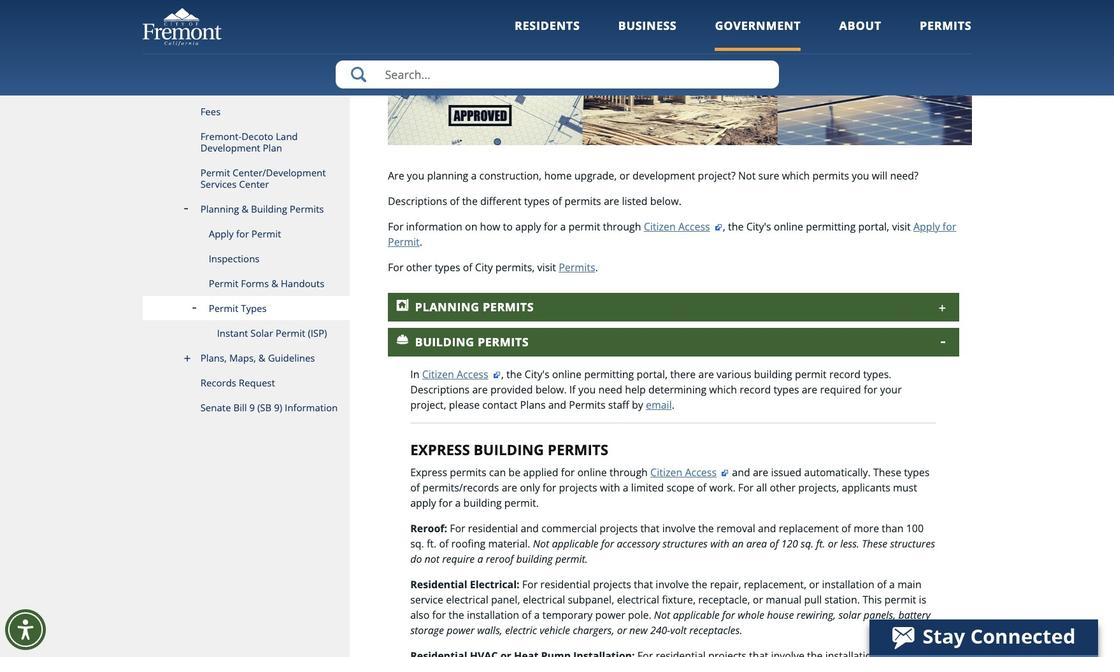 Task type: vqa. For each thing, say whether or not it's contained in the screenshot.
'Fortune'
no



Task type: locate. For each thing, give the bounding box(es) containing it.
power up chargers,
[[596, 609, 626, 623]]

0 vertical spatial through
[[603, 220, 642, 234]]

applicable inside not applicable for accessory structures with an area of 120 sq. ft. or less. these structures do not require a reroof building permit.
[[552, 537, 599, 551]]

permit down "upgrade,"
[[569, 220, 601, 234]]

0 vertical spatial .
[[420, 235, 423, 249]]

1 horizontal spatial you
[[579, 383, 596, 397]]

(isp)
[[308, 327, 327, 340]]

apply for permit link
[[388, 220, 957, 249], [142, 222, 350, 247]]

, up provided
[[501, 368, 504, 382]]

building down center
[[251, 203, 287, 215]]

projects
[[559, 481, 598, 495], [600, 522, 638, 536], [593, 578, 632, 592]]

0 vertical spatial applicable
[[552, 537, 599, 551]]

1 vertical spatial permits
[[565, 194, 602, 208]]

2 sq. from the left
[[801, 537, 814, 551]]

citizen down listed
[[644, 220, 676, 234]]

building up in citizen access
[[415, 335, 475, 350]]

must
[[894, 481, 918, 495]]

1 vertical spatial descriptions
[[411, 383, 470, 397]]

you right if
[[579, 383, 596, 397]]

0 vertical spatial that
[[641, 522, 660, 536]]

power inside not applicable for whole house rewiring, solar panels, battery storage power walls, electric vehicle chargers, or new 240-volt receptacles.
[[447, 624, 475, 638]]

1 vertical spatial visit
[[538, 261, 557, 275]]

planning up building permits
[[415, 300, 480, 315]]

fees
[[201, 105, 221, 118]]

0 horizontal spatial applicable
[[552, 537, 599, 551]]

permits/records
[[423, 481, 499, 495]]

a left main
[[890, 578, 896, 592]]

citizen access link up please
[[422, 368, 501, 382]]

building inside , the city's online permitting portal, there are various building permit record types. descriptions are provided below. if you need help determining which record types are required for your project, please contact plans and permits staff by
[[755, 368, 793, 382]]

1 vertical spatial ,
[[501, 368, 504, 382]]

1 horizontal spatial record
[[830, 368, 861, 382]]

1 vertical spatial not
[[533, 537, 550, 551]]

portal, for there
[[637, 368, 668, 382]]

a down descriptions of the different types of permits are listed below.
[[561, 220, 566, 234]]

online for for information on how to apply for a permit through citizen access
[[774, 220, 804, 234]]

online inside , the city's online permitting portal, there are various building permit record types. descriptions are provided below. if you need help determining which record types are required for your project, please contact plans and permits staff by
[[552, 368, 582, 382]]

. down determining
[[672, 398, 675, 412]]

2 horizontal spatial permits
[[813, 169, 850, 183]]

a up electric
[[534, 609, 540, 623]]

sq. up do
[[411, 537, 424, 551]]

permit
[[201, 166, 230, 179], [252, 228, 281, 240], [388, 235, 420, 249], [209, 277, 239, 290], [209, 302, 239, 315], [276, 327, 306, 340]]

walls,
[[478, 624, 503, 638]]

0 horizontal spatial portal,
[[637, 368, 668, 382]]

projects,
[[799, 481, 840, 495]]

apply inside apply for permit
[[914, 220, 941, 234]]

1 horizontal spatial other
[[770, 481, 796, 495]]

1 vertical spatial &
[[272, 277, 279, 290]]

1 horizontal spatial sq.
[[801, 537, 814, 551]]

for for for other types of city permits, visit permits .
[[388, 261, 404, 275]]

permits
[[920, 18, 972, 33], [290, 203, 324, 215], [559, 261, 596, 275], [483, 300, 534, 315], [478, 335, 529, 350], [569, 398, 606, 412]]

permits,
[[496, 261, 535, 275]]

a left limited
[[623, 481, 629, 495]]

for inside for residential projects that involve the repair, replacement, or installation of a main service electrical panel, electrical subpanel, electrical fixture, receptacle, or manual pull station. this permit is also for the installation of a temporary power pole.
[[523, 578, 538, 592]]

solar
[[251, 327, 273, 340]]

& right maps,
[[259, 352, 266, 365]]

the up fixture,
[[692, 578, 708, 592]]

online down permits
[[578, 466, 607, 480]]

installation up walls,
[[467, 609, 520, 623]]

1 horizontal spatial visit
[[893, 220, 911, 234]]

, down the project?
[[723, 220, 726, 234]]

apply up the reroof:
[[411, 496, 436, 510]]

0 vertical spatial with
[[600, 481, 621, 495]]

1 vertical spatial online
[[552, 368, 582, 382]]

1 horizontal spatial structures
[[891, 537, 936, 551]]

a down permits/records
[[455, 496, 461, 510]]

2 vertical spatial permit
[[885, 593, 917, 607]]

2 horizontal spatial &
[[272, 277, 279, 290]]

ft. down replacement
[[817, 537, 826, 551]]

0 horizontal spatial planning
[[201, 203, 239, 215]]

projects up accessory
[[600, 522, 638, 536]]

inspections
[[209, 252, 260, 265]]

. down for information on how to apply for a permit through citizen access at top
[[596, 261, 598, 275]]

work.
[[710, 481, 736, 495]]

portal, down "will"
[[859, 220, 890, 234]]

0 horizontal spatial permitting
[[585, 368, 634, 382]]

1 vertical spatial record
[[740, 383, 772, 397]]

these down the more
[[863, 537, 888, 551]]

access up scope
[[686, 466, 717, 480]]

express permits can be applied for online through citizen access
[[411, 466, 717, 480]]

2 vertical spatial not
[[655, 609, 671, 623]]

online down sure
[[774, 220, 804, 234]]

of left work.
[[698, 481, 707, 495]]

permits
[[548, 440, 609, 460]]

0 horizontal spatial .
[[420, 235, 423, 249]]

for inside for residential and commercial projects that involve the removal and replacement of more than 100 sq. ft. of roofing material.
[[450, 522, 466, 536]]

new
[[630, 624, 648, 638]]

0 horizontal spatial you
[[407, 169, 425, 183]]

which right sure
[[783, 169, 810, 183]]

0 vertical spatial residential
[[468, 522, 518, 536]]

inspections link
[[142, 247, 350, 272]]

permit types image
[[388, 0, 972, 145]]

are right there
[[699, 368, 715, 382]]

not applicable for whole house rewiring, solar panels, battery storage power walls, electric vehicle chargers, or new 240-volt receptacles.
[[411, 609, 931, 638]]

applicable for involve
[[673, 609, 720, 623]]

applied
[[524, 466, 559, 480]]

express
[[411, 440, 470, 460]]

city's inside , the city's online permitting portal, there are various building permit record types. descriptions are provided below. if you need help determining which record types are required for your project, please contact plans and permits staff by
[[525, 368, 550, 382]]

0 horizontal spatial building
[[464, 496, 502, 510]]

projects inside for residential and commercial projects that involve the removal and replacement of more than 100 sq. ft. of roofing material.
[[600, 522, 638, 536]]

for inside for residential projects that involve the repair, replacement, or installation of a main service electrical panel, electrical subpanel, electrical fixture, receptacle, or manual pull station. this permit is also for the installation of a temporary power pole.
[[433, 609, 446, 623]]

1 vertical spatial involve
[[656, 578, 690, 592]]

0 vertical spatial these
[[874, 466, 902, 480]]

express building permits tab list
[[388, 293, 960, 658]]

permit up required
[[795, 368, 827, 382]]

to
[[503, 220, 513, 234]]

a right planning
[[471, 169, 477, 183]]

2 vertical spatial &
[[259, 352, 266, 365]]

1 horizontal spatial .
[[596, 261, 598, 275]]

temporary
[[543, 609, 593, 623]]

through inside express building permits "tab list"
[[610, 466, 648, 480]]

applicable for projects
[[552, 537, 599, 551]]

permit. down the commercial
[[556, 552, 588, 566]]

that up pole.
[[634, 578, 654, 592]]

residential inside for residential and commercial projects that involve the removal and replacement of more than 100 sq. ft. of roofing material.
[[468, 522, 518, 536]]

center
[[239, 178, 269, 191]]

not up 240-
[[655, 609, 671, 623]]

for for for information on how to apply for a permit through citizen access
[[388, 220, 404, 234]]

for inside , the city's online permitting portal, there are various building permit record types. descriptions are provided below. if you need help determining which record types are required for your project, please contact plans and permits staff by
[[864, 383, 878, 397]]

1 horizontal spatial power
[[596, 609, 626, 623]]

staff
[[609, 398, 630, 412]]

not inside not applicable for accessory structures with an area of 120 sq. ft. or less. these structures do not require a reroof building permit.
[[533, 537, 550, 551]]

1 horizontal spatial electrical
[[523, 593, 566, 607]]

blueprint plan image
[[396, 299, 409, 312]]

residents link
[[515, 18, 580, 51]]

not
[[739, 169, 756, 183], [533, 537, 550, 551], [655, 609, 671, 623]]

forms
[[241, 277, 269, 290]]

issued
[[772, 466, 802, 480]]

0 vertical spatial projects
[[559, 481, 598, 495]]

0 vertical spatial record
[[830, 368, 861, 382]]

citizen access link up scope
[[651, 466, 730, 480]]

less.
[[841, 537, 860, 551]]

planning inside express building permits "tab list"
[[415, 300, 480, 315]]

applicable
[[552, 537, 599, 551], [673, 609, 720, 623]]

building down permits/records
[[464, 496, 502, 510]]

2 ft. from the left
[[817, 537, 826, 551]]

projects inside and are issued automatically. these types of permits/records are only for projects with a limited scope of work. for all other projects, applicants must apply for a building permit.
[[559, 481, 598, 495]]

,
[[723, 220, 726, 234], [501, 368, 504, 382]]

that inside for residential projects that involve the repair, replacement, or installation of a main service electrical panel, electrical subpanel, electrical fixture, receptacle, or manual pull station. this permit is also for the installation of a temporary power pole.
[[634, 578, 654, 592]]

1 sq. from the left
[[411, 537, 424, 551]]

replacement,
[[744, 578, 807, 592]]

which inside , the city's online permitting portal, there are various building permit record types. descriptions are provided below. if you need help determining which record types are required for your project, please contact plans and permits staff by
[[710, 383, 738, 397]]

apply for left apply for permit link
[[209, 228, 234, 240]]

3 electrical from the left
[[617, 593, 660, 607]]

0 vertical spatial online
[[774, 220, 804, 234]]

or left less. on the bottom right
[[829, 537, 838, 551]]

below. inside , the city's online permitting portal, there are various building permit record types. descriptions are provided below. if you need help determining which record types are required for your project, please contact plans and permits staff by
[[536, 383, 567, 397]]

and right plans in the bottom of the page
[[549, 398, 567, 412]]

a down roofing
[[478, 552, 484, 566]]

0 horizontal spatial which
[[710, 383, 738, 397]]

station.
[[825, 593, 861, 607]]

permits
[[813, 169, 850, 183], [565, 194, 602, 208], [450, 466, 487, 480]]

1 vertical spatial building
[[415, 335, 475, 350]]

1 vertical spatial permitting
[[585, 368, 634, 382]]

permit center/development services center
[[201, 166, 326, 191]]

types up must
[[905, 466, 930, 480]]

applicable down the commercial
[[552, 537, 599, 551]]

city's up provided
[[525, 368, 550, 382]]

.
[[420, 235, 423, 249], [596, 261, 598, 275], [672, 398, 675, 412]]

projects up subpanel,
[[593, 578, 632, 592]]

1 horizontal spatial building
[[517, 552, 553, 566]]

ft. inside not applicable for accessory structures with an area of 120 sq. ft. or less. these structures do not require a reroof building permit.
[[817, 537, 826, 551]]

0 horizontal spatial permit
[[569, 220, 601, 234]]

planning for planning & building permits
[[201, 203, 239, 215]]

1 vertical spatial with
[[711, 537, 730, 551]]

1 vertical spatial through
[[610, 466, 648, 480]]

for right electrical:
[[523, 578, 538, 592]]

1 vertical spatial city's
[[525, 368, 550, 382]]

residential up subpanel,
[[541, 578, 591, 592]]

permit inside permit center/development services center
[[201, 166, 230, 179]]

1 horizontal spatial below.
[[651, 194, 682, 208]]

types.
[[864, 368, 892, 382]]

permit.
[[505, 496, 539, 510], [556, 552, 588, 566]]

1 vertical spatial portal,
[[637, 368, 668, 382]]

1 horizontal spatial portal,
[[859, 220, 890, 234]]

are you planning a construction, home upgrade, or development project? not sure which permits you will need?
[[388, 169, 919, 183]]

& down center
[[242, 203, 249, 215]]

involve up not applicable for accessory structures with an area of 120 sq. ft. or less. these structures do not require a reroof building permit.
[[663, 522, 696, 536]]

1 horizontal spatial apply
[[516, 220, 542, 234]]

of up this
[[878, 578, 887, 592]]

a
[[471, 169, 477, 183], [561, 220, 566, 234], [623, 481, 629, 495], [455, 496, 461, 510], [478, 552, 484, 566], [890, 578, 896, 592], [534, 609, 540, 623]]

2 horizontal spatial not
[[739, 169, 756, 183]]

record
[[830, 368, 861, 382], [740, 383, 772, 397]]

1 horizontal spatial building
[[415, 335, 475, 350]]

citizen right in
[[422, 368, 454, 382]]

0 vertical spatial access
[[679, 220, 711, 234]]

only
[[520, 481, 540, 495]]

1 horizontal spatial permitting
[[807, 220, 856, 234]]

0 vertical spatial portal,
[[859, 220, 890, 234]]

2 horizontal spatial electrical
[[617, 593, 660, 607]]

bill
[[234, 402, 247, 414]]

you right are
[[407, 169, 425, 183]]

electric
[[505, 624, 537, 638]]

1 vertical spatial applicable
[[673, 609, 720, 623]]

1 structures from the left
[[663, 537, 708, 551]]

for up roofing
[[450, 522, 466, 536]]

apply for permit link down listed
[[388, 220, 957, 249]]

permit up guidelines
[[276, 327, 306, 340]]

involve
[[663, 522, 696, 536], [656, 578, 690, 592]]

permit down planning & building permits
[[252, 228, 281, 240]]

0 horizontal spatial visit
[[538, 261, 557, 275]]

determining
[[649, 383, 707, 397]]

0 horizontal spatial permit.
[[505, 496, 539, 510]]

receptacle,
[[699, 593, 751, 607]]

guidelines
[[268, 352, 315, 365]]

permits inside , the city's online permitting portal, there are various building permit record types. descriptions are provided below. if you need help determining which record types are required for your project, please contact plans and permits staff by
[[569, 398, 606, 412]]

2 vertical spatial citizen access link
[[651, 466, 730, 480]]

permits up permits/records
[[450, 466, 487, 480]]

the left removal
[[699, 522, 714, 536]]

. inside express building permits "tab list"
[[672, 398, 675, 412]]

the up the on
[[462, 194, 478, 208]]

residential inside for residential projects that involve the repair, replacement, or installation of a main service electrical panel, electrical subpanel, electrical fixture, receptacle, or manual pull station. this permit is also for the installation of a temporary power pole.
[[541, 578, 591, 592]]

1 vertical spatial below.
[[536, 383, 567, 397]]

of left city
[[463, 261, 473, 275]]

help
[[625, 383, 646, 397]]

for residential projects that involve the repair, replacement, or installation of a main service electrical panel, electrical subpanel, electrical fixture, receptacle, or manual pull station. this permit is also for the installation of a temporary power pole.
[[411, 578, 927, 623]]

sq. inside not applicable for accessory structures with an area of 120 sq. ft. or less. these structures do not require a reroof building permit.
[[801, 537, 814, 551]]

types inside , the city's online permitting portal, there are various building permit record types. descriptions are provided below. if you need help determining which record types are required for your project, please contact plans and permits staff by
[[774, 383, 800, 397]]

0 horizontal spatial residential
[[468, 522, 518, 536]]

electrical:
[[470, 578, 520, 592]]

for other types of city permits, visit permits .
[[388, 261, 598, 275]]

apply right to
[[516, 220, 542, 234]]

record up required
[[830, 368, 861, 382]]

permits left "will"
[[813, 169, 850, 183]]

planning
[[201, 203, 239, 215], [415, 300, 480, 315]]

0 horizontal spatial city's
[[525, 368, 550, 382]]

applicable inside not applicable for whole house rewiring, solar panels, battery storage power walls, electric vehicle chargers, or new 240-volt receptacles.
[[673, 609, 720, 623]]

1 vertical spatial installation
[[467, 609, 520, 623]]

types
[[241, 302, 267, 315]]

0 horizontal spatial permits
[[450, 466, 487, 480]]

of inside not applicable for accessory structures with an area of 120 sq. ft. or less. these structures do not require a reroof building permit.
[[770, 537, 779, 551]]

access down the project?
[[679, 220, 711, 234]]

there
[[671, 368, 696, 382]]

with left 'an'
[[711, 537, 730, 551]]

by
[[632, 398, 644, 412]]

structures
[[663, 537, 708, 551], [891, 537, 936, 551]]

0 horizontal spatial permits link
[[559, 261, 596, 275]]

1 electrical from the left
[[446, 593, 489, 607]]

1 vertical spatial citizen access link
[[422, 368, 501, 382]]

that up accessory
[[641, 522, 660, 536]]

0 vertical spatial city's
[[747, 220, 772, 234]]

(sb
[[257, 402, 272, 414]]

0 vertical spatial permit.
[[505, 496, 539, 510]]

which down various
[[710, 383, 738, 397]]

descriptions
[[388, 194, 448, 208], [411, 383, 470, 397]]

residential up material.
[[468, 522, 518, 536]]

2 vertical spatial permits
[[450, 466, 487, 480]]

or left new
[[617, 624, 627, 638]]

citizen access link
[[644, 220, 723, 234], [422, 368, 501, 382], [651, 466, 730, 480]]

1 vertical spatial planning
[[415, 300, 480, 315]]

fremont-decoto land development plan link
[[142, 124, 350, 161]]

with inside and are issued automatically. these types of permits/records are only for projects with a limited scope of work. for all other projects, applicants must apply for a building permit.
[[600, 481, 621, 495]]

2 horizontal spatial you
[[852, 169, 870, 183]]

these inside and are issued automatically. these types of permits/records are only for projects with a limited scope of work. for all other projects, applicants must apply for a building permit.
[[874, 466, 902, 480]]

are up please
[[473, 383, 488, 397]]

fees link
[[142, 99, 350, 124]]

2 vertical spatial .
[[672, 398, 675, 412]]

1 vertical spatial permits link
[[559, 261, 596, 275]]

through down listed
[[603, 220, 642, 234]]

types inside and are issued automatically. these types of permits/records are only for projects with a limited scope of work. for all other projects, applicants must apply for a building permit.
[[905, 466, 930, 480]]

not for ft.
[[533, 537, 550, 551]]

other
[[406, 261, 432, 275], [770, 481, 796, 495]]

1 horizontal spatial planning
[[415, 300, 480, 315]]

types left city
[[435, 261, 461, 275]]

0 vertical spatial permitting
[[807, 220, 856, 234]]

portal,
[[859, 220, 890, 234], [637, 368, 668, 382]]

permit. down only
[[505, 496, 539, 510]]

review
[[268, 80, 299, 93]]

projects inside for residential projects that involve the repair, replacement, or installation of a main service electrical panel, electrical subpanel, electrical fixture, receptacle, or manual pull station. this permit is also for the installation of a temporary power pole.
[[593, 578, 632, 592]]

decoto
[[242, 130, 274, 143]]

sq. inside for residential and commercial projects that involve the removal and replacement of more than 100 sq. ft. of roofing material.
[[411, 537, 424, 551]]

city's for in citizen access
[[525, 368, 550, 382]]

not inside not applicable for whole house rewiring, solar panels, battery storage power walls, electric vehicle chargers, or new 240-volt receptacles.
[[655, 609, 671, 623]]

, inside , the city's online permitting portal, there are various building permit record types. descriptions are provided below. if you need help determining which record types are required for your project, please contact plans and permits staff by
[[501, 368, 504, 382]]

contact
[[483, 398, 518, 412]]

be
[[509, 466, 521, 480]]

the inside , the city's online permitting portal, there are various building permit record types. descriptions are provided below. if you need help determining which record types are required for your project, please contact plans and permits staff by
[[507, 368, 522, 382]]

1 vertical spatial which
[[710, 383, 738, 397]]

commercial
[[542, 522, 597, 536]]

these up must
[[874, 466, 902, 480]]

involve inside for residential and commercial projects that involve the removal and replacement of more than 100 sq. ft. of roofing material.
[[663, 522, 696, 536]]

permit down 'development' on the left top
[[201, 166, 230, 179]]

1 horizontal spatial ,
[[723, 220, 726, 234]]

manual
[[766, 593, 802, 607]]

residential
[[411, 578, 468, 592]]

1 ft. from the left
[[427, 537, 437, 551]]

1 horizontal spatial apply
[[914, 220, 941, 234]]

apply for permit for right apply for permit link
[[388, 220, 957, 249]]

portal, inside , the city's online permitting portal, there are various building permit record types. descriptions are provided below. if you need help determining which record types are required for your project, please contact plans and permits staff by
[[637, 368, 668, 382]]

applicable down fixture,
[[673, 609, 720, 623]]

for inside and are issued automatically. these types of permits/records are only for projects with a limited scope of work. for all other projects, applicants must apply for a building permit.
[[739, 481, 754, 495]]

residential for projects
[[541, 578, 591, 592]]

120
[[782, 537, 799, 551]]

0 horizontal spatial sq.
[[411, 537, 424, 551]]

of left 120
[[770, 537, 779, 551]]

and inside and are issued automatically. these types of permits/records are only for projects with a limited scope of work. for all other projects, applicants must apply for a building permit.
[[733, 466, 751, 480]]

ft. inside for residential and commercial projects that involve the removal and replacement of more than 100 sq. ft. of roofing material.
[[427, 537, 437, 551]]

permitting for there
[[585, 368, 634, 382]]

permitting inside , the city's online permitting portal, there are various building permit record types. descriptions are provided below. if you need help determining which record types are required for your project, please contact plans and permits staff by
[[585, 368, 634, 382]]

below. down development
[[651, 194, 682, 208]]

& right forms
[[272, 277, 279, 290]]

2 structures from the left
[[891, 537, 936, 551]]

permit down information
[[388, 235, 420, 249]]

building inside not applicable for accessory structures with an area of 120 sq. ft. or less. these structures do not require a reroof building permit.
[[517, 552, 553, 566]]

apply up inspections
[[209, 228, 234, 240]]

0 horizontal spatial electrical
[[446, 593, 489, 607]]

permits link
[[920, 18, 972, 51], [559, 261, 596, 275]]

types up for information on how to apply for a permit through citizen access at top
[[524, 194, 550, 208]]

other inside and are issued automatically. these types of permits/records are only for projects with a limited scope of work. for all other projects, applicants must apply for a building permit.
[[770, 481, 796, 495]]

projects down express permits can be applied for online through citizen access at the bottom
[[559, 481, 598, 495]]

plans
[[520, 398, 546, 412]]

permit down main
[[885, 593, 917, 607]]

1 horizontal spatial installation
[[823, 578, 875, 592]]

which
[[783, 169, 810, 183], [710, 383, 738, 397]]

ft. up not
[[427, 537, 437, 551]]

2 horizontal spatial permit
[[885, 593, 917, 607]]

in citizen access
[[411, 368, 489, 382]]

electrical up pole.
[[617, 593, 660, 607]]

not applicable for accessory structures with an area of 120 sq. ft. or less. these structures do not require a reroof building permit.
[[411, 537, 936, 566]]

of down planning
[[450, 194, 460, 208]]

that inside for residential and commercial projects that involve the removal and replacement of more than 100 sq. ft. of roofing material.
[[641, 522, 660, 536]]

environmental review link
[[142, 75, 350, 99]]

portal, up help
[[637, 368, 668, 382]]

or inside not applicable for whole house rewiring, solar panels, battery storage power walls, electric vehicle chargers, or new 240-volt receptacles.
[[617, 624, 627, 638]]

apply for permit down listed
[[388, 220, 957, 249]]

1 horizontal spatial permit.
[[556, 552, 588, 566]]

1 horizontal spatial permits link
[[920, 18, 972, 51]]

visit right permits,
[[538, 261, 557, 275]]

online up if
[[552, 368, 582, 382]]

receptacles.
[[690, 624, 743, 638]]

structures right accessory
[[663, 537, 708, 551]]

1 vertical spatial other
[[770, 481, 796, 495]]

are down be
[[502, 481, 518, 495]]

for for for residential projects that involve the repair, replacement, or installation of a main service electrical panel, electrical subpanel, electrical fixture, receptacle, or manual pull station. this permit is also for the installation of a temporary power pole.
[[523, 578, 538, 592]]

1 horizontal spatial apply for permit
[[388, 220, 957, 249]]



Task type: describe. For each thing, give the bounding box(es) containing it.
are left required
[[802, 383, 818, 397]]

, the city's online permitting portal, there are various building permit record types. descriptions are provided below. if you need help determining which record types are required for your project, please contact plans and permits staff by
[[411, 368, 902, 412]]

replacement
[[779, 522, 839, 536]]

for residential and commercial projects that involve the removal and replacement of more than 100 sq. ft. of roofing material.
[[411, 522, 924, 551]]

and inside , the city's online permitting portal, there are various building permit record types. descriptions are provided below. if you need help determining which record types are required for your project, please contact plans and permits staff by
[[549, 398, 567, 412]]

0 vertical spatial which
[[783, 169, 810, 183]]

pull
[[805, 593, 822, 607]]

1 vertical spatial .
[[596, 261, 598, 275]]

involve inside for residential projects that involve the repair, replacement, or installation of a main service electrical panel, electrical subpanel, electrical fixture, receptacle, or manual pull station. this permit is also for the installation of a temporary power pole.
[[656, 578, 690, 592]]

main
[[898, 578, 922, 592]]

visit for permits,
[[538, 261, 557, 275]]

are left listed
[[604, 194, 620, 208]]

handouts
[[281, 277, 325, 290]]

are up all
[[753, 466, 769, 480]]

0 vertical spatial permits link
[[920, 18, 972, 51]]

accessory
[[617, 537, 661, 551]]

building inside "tab list"
[[415, 335, 475, 350]]

are
[[388, 169, 405, 183]]

records request link
[[142, 371, 350, 396]]

, for in citizen access
[[501, 368, 504, 382]]

solar
[[839, 609, 862, 623]]

240-
[[651, 624, 671, 638]]

online for in citizen access
[[552, 368, 582, 382]]

permit down inspections
[[209, 277, 239, 290]]

permits inside express building permits "tab list"
[[450, 466, 487, 480]]

permit. inside not applicable for accessory structures with an area of 120 sq. ft. or less. these structures do not require a reroof building permit.
[[556, 552, 588, 566]]

will
[[873, 169, 888, 183]]

records request
[[201, 377, 275, 389]]

0 vertical spatial permits
[[813, 169, 850, 183]]

the down the project?
[[729, 220, 744, 234]]

0 vertical spatial citizen
[[644, 220, 676, 234]]

0 horizontal spatial record
[[740, 383, 772, 397]]

not for walls,
[[655, 609, 671, 623]]

center/development
[[233, 166, 326, 179]]

rewiring,
[[797, 609, 836, 623]]

permit. inside and are issued automatically. these types of permits/records are only for projects with a limited scope of work. for all other projects, applicants must apply for a building permit.
[[505, 496, 539, 510]]

limited
[[632, 481, 664, 495]]

chargers,
[[573, 624, 615, 638]]

please
[[449, 398, 480, 412]]

information
[[285, 402, 338, 414]]

is
[[920, 593, 927, 607]]

provided
[[491, 383, 533, 397]]

or up listed
[[620, 169, 630, 183]]

building permits
[[415, 335, 529, 350]]

or up pull
[[810, 578, 820, 592]]

senate bill 9 (sb 9) information link
[[142, 396, 350, 421]]

apply for permit for left apply for permit link
[[209, 228, 281, 240]]

0 horizontal spatial installation
[[467, 609, 520, 623]]

plans,
[[201, 352, 227, 365]]

with inside not applicable for accessory structures with an area of 120 sq. ft. or less. these structures do not require a reroof building permit.
[[711, 537, 730, 551]]

permit up instant
[[209, 302, 239, 315]]

in
[[411, 368, 420, 382]]

stay connected image
[[870, 620, 1098, 656]]

not
[[425, 552, 440, 566]]

building inside and are issued automatically. these types of permits/records are only for projects with a limited scope of work. for all other projects, applicants must apply for a building permit.
[[464, 496, 502, 510]]

of up electric
[[522, 609, 532, 623]]

Search text field
[[336, 61, 779, 89]]

power inside for residential projects that involve the repair, replacement, or installation of a main service electrical panel, electrical subpanel, electrical fixture, receptacle, or manual pull station. this permit is also for the installation of a temporary power pole.
[[596, 609, 626, 623]]

repair,
[[711, 578, 742, 592]]

citizen access link for in citizen access
[[422, 368, 501, 382]]

0 vertical spatial permit
[[569, 220, 601, 234]]

project,
[[411, 398, 447, 412]]

area
[[747, 537, 768, 551]]

and up area
[[759, 522, 777, 536]]

for inside not applicable for whole house rewiring, solar panels, battery storage power walls, electric vehicle chargers, or new 240-volt receptacles.
[[723, 609, 736, 623]]

for information on how to apply for a permit through citizen access
[[388, 220, 711, 234]]

need
[[599, 383, 623, 397]]

city's for for information on how to apply for a permit through citizen access
[[747, 220, 772, 234]]

of down express
[[411, 481, 420, 495]]

vehicle
[[540, 624, 571, 638]]

do
[[411, 552, 422, 566]]

maps,
[[229, 352, 256, 365]]

of up less. on the bottom right
[[842, 522, 852, 536]]

permitting for visit
[[807, 220, 856, 234]]

a inside not applicable for accessory structures with an area of 120 sq. ft. or less. these structures do not require a reroof building permit.
[[478, 552, 484, 566]]

and up material.
[[521, 522, 539, 536]]

1 vertical spatial access
[[457, 368, 489, 382]]

descriptions inside , the city's online permitting portal, there are various building permit record types. descriptions are provided below. if you need help determining which record types are required for your project, please contact plans and permits staff by
[[411, 383, 470, 397]]

0 vertical spatial descriptions
[[388, 194, 448, 208]]

if
[[570, 383, 576, 397]]

various
[[717, 368, 752, 382]]

permit forms & handouts
[[209, 277, 325, 290]]

applicants
[[842, 481, 891, 495]]

1 horizontal spatial permits
[[565, 194, 602, 208]]

for for for residential and commercial projects that involve the removal and replacement of more than 100 sq. ft. of roofing material.
[[450, 522, 466, 536]]

volt
[[671, 624, 687, 638]]

construction hat image
[[396, 334, 409, 347]]

home
[[545, 169, 572, 183]]

about
[[840, 18, 882, 33]]

on
[[465, 220, 478, 234]]

planning & building permits
[[201, 203, 324, 215]]

0 vertical spatial installation
[[823, 578, 875, 592]]

email .
[[646, 398, 675, 412]]

2 vertical spatial access
[[686, 466, 717, 480]]

listed
[[622, 194, 648, 208]]

, for for information on how to apply for a permit through citizen access
[[723, 220, 726, 234]]

the down residential electrical:
[[449, 609, 465, 623]]

plan
[[263, 142, 282, 154]]

removal
[[717, 522, 756, 536]]

permit inside , the city's online permitting portal, there are various building permit record types. descriptions are provided below. if you need help determining which record types are required for your project, please contact plans and permits staff by
[[795, 368, 827, 382]]

need?
[[891, 169, 919, 183]]

this
[[863, 593, 883, 607]]

records
[[201, 377, 236, 389]]

1 vertical spatial citizen
[[422, 368, 454, 382]]

0 vertical spatial &
[[242, 203, 249, 215]]

0 vertical spatial below.
[[651, 194, 682, 208]]

apply for right apply for permit link
[[914, 220, 941, 234]]

for inside not applicable for accessory structures with an area of 120 sq. ft. or less. these structures do not require a reroof building permit.
[[602, 537, 615, 551]]

permit types link
[[142, 296, 350, 321]]

and are issued automatically. these types of permits/records are only for projects with a limited scope of work. for all other projects, applicants must apply for a building permit.
[[411, 466, 930, 510]]

0 vertical spatial not
[[739, 169, 756, 183]]

of down home
[[553, 194, 562, 208]]

project?
[[698, 169, 736, 183]]

plans, maps, & guidelines link
[[142, 346, 350, 371]]

or up the whole in the bottom right of the page
[[753, 593, 764, 607]]

2 vertical spatial citizen
[[651, 466, 683, 480]]

of up not
[[439, 537, 449, 551]]

material.
[[489, 537, 531, 551]]

email
[[646, 398, 672, 412]]

storage
[[411, 624, 444, 638]]

all
[[757, 481, 768, 495]]

service
[[411, 593, 444, 607]]

you inside , the city's online permitting portal, there are various building permit record types. descriptions are provided below. if you need help determining which record types are required for your project, please contact plans and permits staff by
[[579, 383, 596, 397]]

9
[[250, 402, 255, 414]]

also
[[411, 609, 430, 623]]

0 vertical spatial other
[[406, 261, 432, 275]]

permit inside for residential projects that involve the repair, replacement, or installation of a main service electrical panel, electrical subpanel, electrical fixture, receptacle, or manual pull station. this permit is also for the installation of a temporary power pole.
[[885, 593, 917, 607]]

development
[[201, 142, 261, 154]]

building
[[474, 440, 544, 460]]

citizen access link for for information on how to apply for a permit through citizen access
[[644, 220, 723, 234]]

descriptions of the different types of permits are listed below.
[[388, 194, 682, 208]]

required
[[821, 383, 862, 397]]

& for forms
[[272, 277, 279, 290]]

city
[[475, 261, 493, 275]]

or inside not applicable for accessory structures with an area of 120 sq. ft. or less. these structures do not require a reroof building permit.
[[829, 537, 838, 551]]

apply inside and are issued automatically. these types of permits/records are only for projects with a limited scope of work. for all other projects, applicants must apply for a building permit.
[[411, 496, 436, 510]]

0 vertical spatial apply
[[516, 220, 542, 234]]

planning for planning permits
[[415, 300, 480, 315]]

100
[[907, 522, 924, 536]]

2 electrical from the left
[[523, 593, 566, 607]]

battery
[[899, 609, 931, 623]]

how
[[480, 220, 501, 234]]

0 horizontal spatial apply for permit link
[[142, 222, 350, 247]]

instant
[[217, 327, 248, 340]]

visit for portal,
[[893, 220, 911, 234]]

& for maps,
[[259, 352, 266, 365]]

fremont-
[[201, 130, 242, 143]]

more
[[854, 522, 880, 536]]

2 vertical spatial online
[[578, 466, 607, 480]]

the inside for residential and commercial projects that involve the removal and replacement of more than 100 sq. ft. of roofing material.
[[699, 522, 714, 536]]

these inside not applicable for accessory structures with an area of 120 sq. ft. or less. these structures do not require a reroof building permit.
[[863, 537, 888, 551]]

senate bill 9 (sb 9) information
[[201, 402, 338, 414]]

residential electrical:
[[411, 578, 523, 592]]

0 horizontal spatial building
[[251, 203, 287, 215]]

business link
[[619, 18, 677, 51]]

instant solar permit (isp) link
[[142, 321, 350, 346]]

pole.
[[629, 609, 652, 623]]

portal, for visit
[[859, 220, 890, 234]]

1 horizontal spatial apply for permit link
[[388, 220, 957, 249]]

residential for and
[[468, 522, 518, 536]]

reroof:
[[411, 522, 448, 536]]



